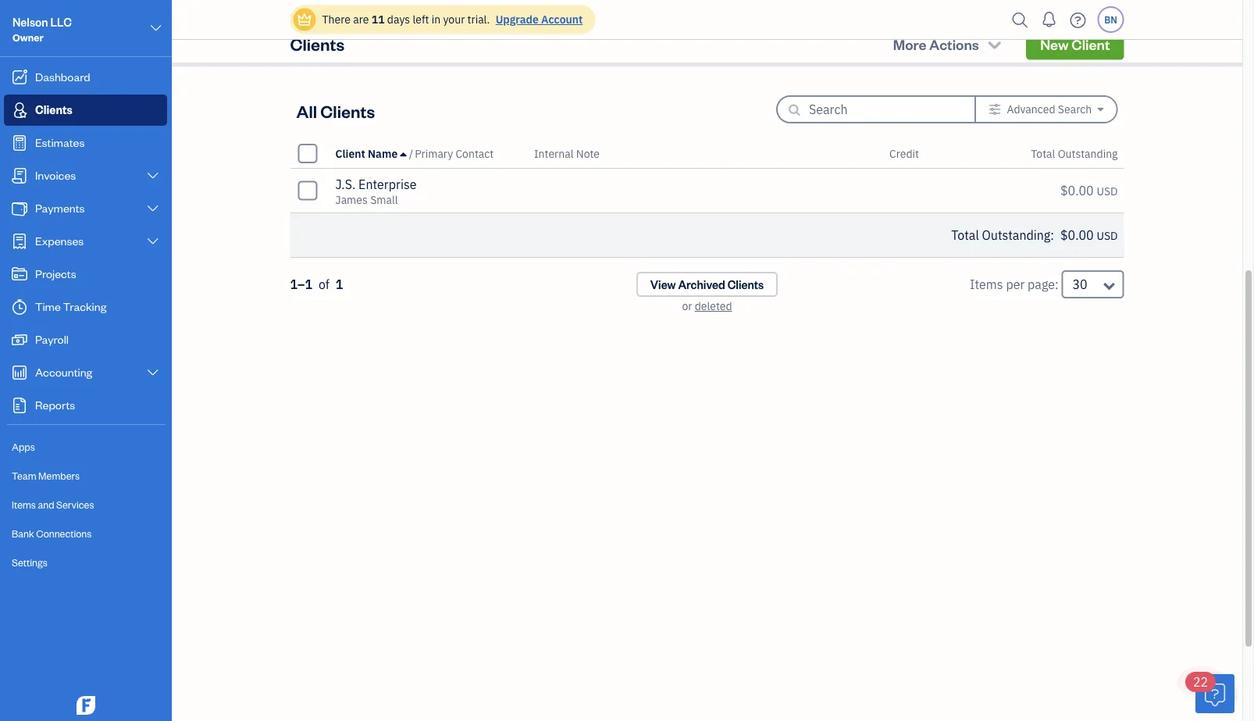 Task type: locate. For each thing, give the bounding box(es) containing it.
items for items per page:
[[971, 276, 1004, 293]]

outstanding up per
[[983, 227, 1051, 243]]

all clients
[[297, 100, 375, 122]]

chevron large down image
[[146, 170, 160, 182], [146, 202, 160, 215], [146, 366, 160, 379]]

connections
[[36, 527, 92, 540]]

22
[[1194, 674, 1209, 690]]

delete image
[[1093, 160, 1107, 179]]

invoice image
[[10, 168, 29, 184]]

0 horizontal spatial items
[[12, 498, 36, 511]]

total left archive icon
[[1032, 146, 1056, 161]]

usd down "delete" "icon"
[[1097, 184, 1119, 198]]

2 usd from the top
[[1097, 229, 1119, 243]]

3 chevron large down image from the top
[[146, 366, 160, 379]]

client up j.s.
[[336, 146, 366, 161]]

clients link
[[4, 95, 167, 126]]

0 horizontal spatial total
[[952, 227, 980, 243]]

caretdown image
[[1098, 103, 1105, 116]]

1–1
[[290, 276, 313, 293]]

more actions
[[894, 35, 980, 53]]

new
[[1041, 35, 1070, 53]]

resource center badge image
[[1196, 674, 1235, 713]]

archived
[[679, 277, 726, 292]]

j.s. enterprise james small
[[336, 176, 417, 207]]

0 vertical spatial chevron large down image
[[149, 19, 163, 38]]

11
[[372, 12, 385, 27]]

search
[[1059, 102, 1093, 116]]

1 vertical spatial chevron large down image
[[146, 202, 160, 215]]

phone image
[[514, 7, 526, 26]]

1 usd from the top
[[1097, 184, 1119, 198]]

expense image
[[10, 234, 29, 249]]

items left per
[[971, 276, 1004, 293]]

invoices link
[[4, 160, 167, 191]]

dashboard link
[[4, 62, 167, 93]]

usd
[[1097, 184, 1119, 198], [1097, 229, 1119, 243]]

0 horizontal spatial outstanding
[[983, 227, 1051, 243]]

dashboard
[[35, 69, 90, 84]]

expenses
[[35, 233, 84, 248]]

2 chevron large down image from the top
[[146, 202, 160, 215]]

22 button
[[1186, 672, 1235, 713]]

accounting link
[[4, 357, 167, 388]]

1 vertical spatial items
[[12, 498, 36, 511]]

total up items per page:
[[952, 227, 980, 243]]

242-
[[553, 9, 577, 23]]

settings image
[[989, 103, 1002, 116]]

0 vertical spatial outstanding
[[1059, 146, 1119, 161]]

items inside items and services link
[[12, 498, 36, 511]]

clients inside clients link
[[35, 102, 73, 117]]

trial.
[[468, 12, 490, 27]]

new client
[[1041, 35, 1111, 53]]

tracking
[[63, 299, 107, 314]]

clients up deleted
[[728, 277, 764, 292]]

1 $0.00 from the top
[[1061, 182, 1095, 199]]

client
[[1072, 35, 1111, 53], [336, 146, 366, 161]]

usd down $0.00 usd
[[1097, 229, 1119, 243]]

upgrade
[[496, 12, 539, 27]]

$0.00 right : at the top right of page
[[1061, 227, 1095, 243]]

your
[[443, 12, 465, 27]]

credit link
[[890, 146, 920, 161]]

$0.00 down archive icon
[[1061, 182, 1095, 199]]

and
[[38, 498, 54, 511]]

there are 11 days left in your trial. upgrade account
[[322, 12, 583, 27]]

payments link
[[4, 193, 167, 224]]

project image
[[10, 266, 29, 282]]

items
[[971, 276, 1004, 293], [12, 498, 36, 511]]

of
[[319, 276, 330, 293]]

1 vertical spatial usd
[[1097, 229, 1119, 243]]

nelson
[[13, 14, 48, 29]]

days
[[387, 12, 410, 27]]

outstanding for total outstanding : $0.00 usd
[[983, 227, 1051, 243]]

client down the go to help icon
[[1072, 35, 1111, 53]]

report image
[[10, 398, 29, 413]]

chevron large down image for payments
[[146, 202, 160, 215]]

202-242-4591
[[529, 9, 603, 23]]

0 vertical spatial chevron large down image
[[146, 170, 160, 182]]

advanced search button
[[977, 97, 1117, 122]]

outstanding up $0.00 usd
[[1059, 146, 1119, 161]]

view
[[651, 277, 676, 292]]

crown image
[[297, 11, 313, 28]]

or
[[682, 299, 693, 313]]

1–1 of 1
[[290, 276, 343, 293]]

1
[[336, 276, 343, 293]]

1 horizontal spatial items
[[971, 276, 1004, 293]]

1 vertical spatial $0.00
[[1061, 227, 1095, 243]]

chevron large down image down invoices link
[[146, 202, 160, 215]]

team members
[[12, 469, 80, 482]]

bank
[[12, 527, 34, 540]]

items left and
[[12, 498, 36, 511]]

settings
[[12, 556, 48, 569]]

clients right all
[[321, 100, 375, 122]]

0 vertical spatial $0.00
[[1061, 182, 1095, 199]]

1 vertical spatial client
[[336, 146, 366, 161]]

chevron large down image up payments link
[[146, 170, 160, 182]]

0 vertical spatial total
[[1032, 146, 1056, 161]]

chevrondown image
[[986, 36, 1004, 52]]

chevron large down image up reports link
[[146, 366, 160, 379]]

view archived clients link
[[637, 272, 778, 297]]

clients up estimates on the top of the page
[[35, 102, 73, 117]]

freshbooks image
[[73, 696, 98, 715]]

chevron large down image inside invoices link
[[146, 170, 160, 182]]

1 horizontal spatial total
[[1032, 146, 1056, 161]]

advanced
[[1008, 102, 1056, 116]]

deleted
[[695, 299, 733, 313]]

more actions button
[[880, 28, 1018, 60]]

items per page:
[[971, 276, 1059, 293]]

/
[[409, 146, 414, 161]]

202-242-4591 link
[[498, 0, 694, 58]]

2 vertical spatial chevron large down image
[[146, 366, 160, 379]]

1 vertical spatial total
[[952, 227, 980, 243]]

internal
[[534, 146, 574, 161]]

search image
[[1008, 8, 1033, 32]]

0 vertical spatial usd
[[1097, 184, 1119, 198]]

items and services
[[12, 498, 94, 511]]

total for total outstanding
[[1032, 146, 1056, 161]]

:
[[1051, 227, 1055, 243]]

chevron large down image
[[149, 19, 163, 38], [146, 235, 160, 248]]

0 vertical spatial items
[[971, 276, 1004, 293]]

time tracking link
[[4, 291, 167, 323]]

account
[[542, 12, 583, 27]]

payment image
[[10, 201, 29, 216]]

items for items and services
[[12, 498, 36, 511]]

1 horizontal spatial client
[[1072, 35, 1111, 53]]

1 chevron large down image from the top
[[146, 170, 160, 182]]

total
[[1032, 146, 1056, 161], [952, 227, 980, 243]]

1 vertical spatial outstanding
[[983, 227, 1051, 243]]

in
[[432, 12, 441, 27]]

1 horizontal spatial outstanding
[[1059, 146, 1119, 161]]

clients
[[290, 33, 345, 55], [321, 100, 375, 122], [35, 102, 73, 117], [728, 277, 764, 292]]



Task type: vqa. For each thing, say whether or not it's contained in the screenshot.
second Type
no



Task type: describe. For each thing, give the bounding box(es) containing it.
estimate image
[[10, 135, 29, 151]]

caretup image
[[400, 147, 407, 160]]

client name
[[336, 146, 398, 161]]

owner
[[13, 31, 44, 44]]

more
[[894, 35, 927, 53]]

usd inside $0.00 usd
[[1097, 184, 1119, 198]]

internal note
[[534, 146, 600, 161]]

$0.00 usd
[[1061, 182, 1119, 199]]

page:
[[1028, 276, 1059, 293]]

payroll link
[[4, 324, 167, 356]]

dashboard image
[[10, 70, 29, 85]]

apps
[[12, 440, 35, 453]]

202-
[[529, 9, 553, 23]]

all
[[297, 100, 317, 122]]

projects
[[35, 266, 76, 281]]

left
[[413, 12, 429, 27]]

bank connections
[[12, 527, 92, 540]]

settings link
[[4, 549, 167, 577]]

items and services link
[[4, 492, 167, 519]]

4591
[[577, 9, 603, 23]]

chevron large down image for invoices
[[146, 170, 160, 182]]

reports link
[[4, 390, 167, 421]]

money image
[[10, 332, 29, 348]]

Items per page: field
[[1062, 270, 1125, 299]]

2 $0.00 from the top
[[1061, 227, 1095, 243]]

payroll
[[35, 332, 69, 347]]

envelope image
[[514, 0, 526, 7]]

contact
[[456, 146, 494, 161]]

payments
[[35, 200, 85, 215]]

bn button
[[1098, 6, 1125, 33]]

team
[[12, 469, 36, 482]]

time tracking
[[35, 299, 107, 314]]

advanced search
[[1008, 102, 1093, 116]]

new client link
[[1027, 28, 1125, 60]]

total outstanding
[[1032, 146, 1119, 161]]

chart image
[[10, 365, 29, 381]]

note
[[577, 146, 600, 161]]

primary contact
[[415, 146, 494, 161]]

invoices
[[35, 168, 76, 182]]

client name link
[[336, 146, 409, 161]]

total outstanding : $0.00 usd
[[952, 227, 1119, 243]]

services
[[56, 498, 94, 511]]

nelson llc owner
[[13, 14, 72, 44]]

projects link
[[4, 259, 167, 290]]

view archived clients or deleted
[[651, 277, 764, 313]]

notifications image
[[1037, 4, 1062, 35]]

small
[[371, 193, 398, 207]]

accounting
[[35, 365, 92, 379]]

reports
[[35, 397, 75, 412]]

archive image
[[1064, 160, 1077, 179]]

j.s.
[[336, 176, 356, 193]]

estimates
[[35, 135, 85, 150]]

credit
[[890, 146, 920, 161]]

edit image
[[1035, 160, 1047, 179]]

per
[[1007, 276, 1025, 293]]

0 horizontal spatial client
[[336, 146, 366, 161]]

Search text field
[[810, 97, 950, 122]]

deleted link
[[695, 299, 733, 313]]

usd inside the total outstanding : $0.00 usd
[[1097, 229, 1119, 243]]

upgrade account link
[[493, 12, 583, 27]]

apps link
[[4, 434, 167, 461]]

chevron large down image for accounting
[[146, 366, 160, 379]]

are
[[353, 12, 369, 27]]

main element
[[0, 0, 211, 721]]

there
[[322, 12, 351, 27]]

client image
[[10, 102, 29, 118]]

enterprise
[[359, 176, 417, 193]]

estimates link
[[4, 127, 167, 159]]

llc
[[50, 14, 72, 29]]

0 vertical spatial client
[[1072, 35, 1111, 53]]

outstanding for total outstanding
[[1059, 146, 1119, 161]]

clients down crown image
[[290, 33, 345, 55]]

timer image
[[10, 299, 29, 315]]

time
[[35, 299, 61, 314]]

1 vertical spatial chevron large down image
[[146, 235, 160, 248]]

go to help image
[[1066, 8, 1091, 32]]

primary contact link
[[415, 146, 494, 161]]

primary
[[415, 146, 453, 161]]

total outstanding link
[[1032, 146, 1119, 161]]

bn
[[1105, 13, 1118, 26]]

james
[[336, 193, 368, 207]]

expenses link
[[4, 226, 167, 257]]

total for total outstanding : $0.00 usd
[[952, 227, 980, 243]]

members
[[38, 469, 80, 482]]

clients inside the view archived clients or deleted
[[728, 277, 764, 292]]

actions
[[930, 35, 980, 53]]

bank connections link
[[4, 520, 167, 548]]



